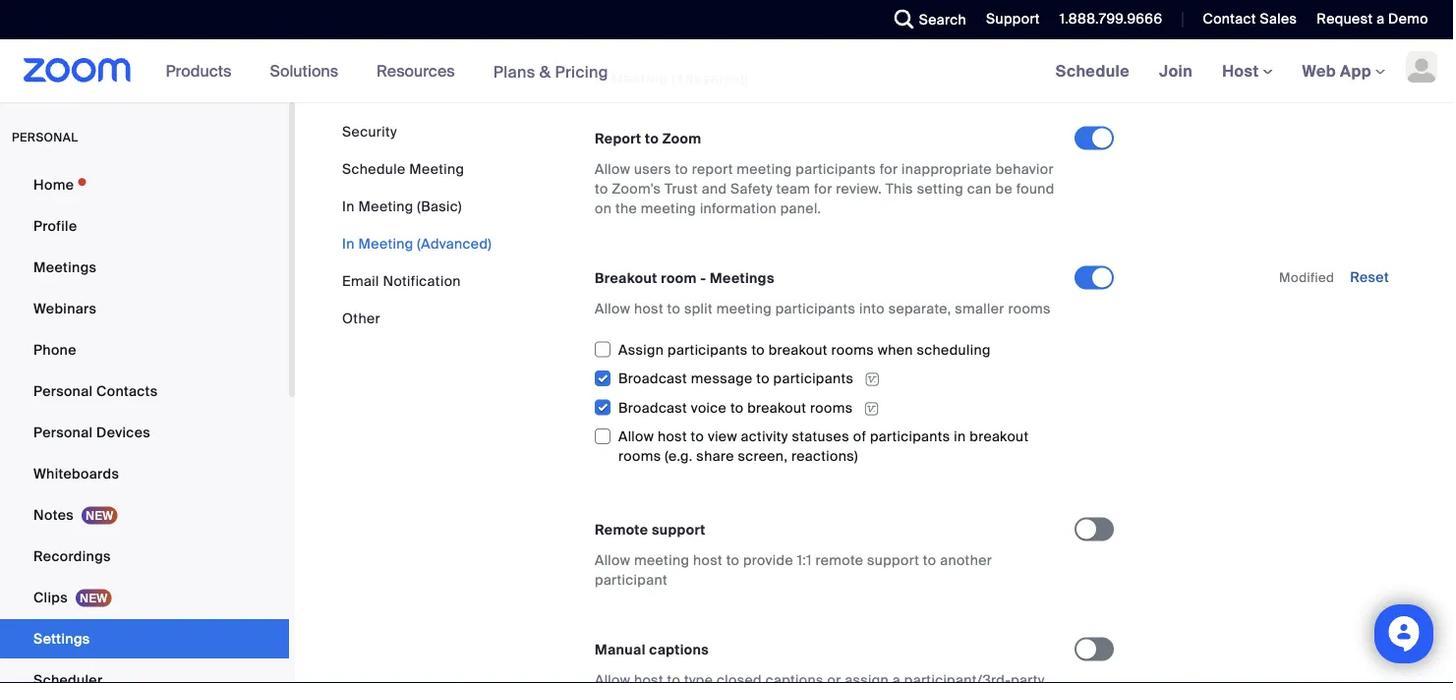 Task type: locate. For each thing, give the bounding box(es) containing it.
broadcast up (e.g.
[[618, 399, 687, 417]]

pricing
[[555, 61, 608, 82]]

1 vertical spatial schedule
[[342, 160, 406, 178]]

inappropriate
[[902, 161, 992, 179]]

meeting down remote support
[[634, 552, 689, 570]]

meetings navigation
[[1041, 39, 1453, 104]]

personal down phone on the left
[[33, 382, 93, 400]]

other
[[342, 309, 380, 327]]

in down schedule meeting
[[342, 197, 355, 215]]

web
[[1302, 60, 1336, 81]]

notes link
[[0, 496, 289, 535]]

safety
[[731, 180, 773, 198]]

meetings right -
[[710, 270, 774, 288]]

banner containing products
[[0, 39, 1453, 104]]

breakout
[[769, 341, 828, 359], [747, 399, 807, 417], [970, 428, 1029, 446]]

request a demo
[[1317, 10, 1429, 28]]

allow up zoom's
[[595, 161, 630, 179]]

view
[[708, 428, 737, 446]]

broadcast inside broadcast message to participants application
[[618, 370, 687, 388]]

schedule inside menu bar
[[342, 160, 406, 178]]

rooms down broadcast message to participants application
[[810, 399, 853, 417]]

group
[[594, 335, 1075, 471]]

in meeting (advanced) link
[[342, 234, 492, 253]]

for
[[880, 161, 898, 179], [814, 180, 832, 198]]

1 vertical spatial in
[[342, 197, 355, 215]]

allow up the participant
[[595, 552, 630, 570]]

contact sales
[[1203, 10, 1297, 28]]

participants inside allow host to view activity statuses of participants in breakout rooms (e.g. share screen, reactions)
[[870, 428, 950, 446]]

allow down breakout
[[595, 300, 630, 318]]

host left provide
[[693, 552, 723, 570]]

meeting right pricing
[[611, 70, 668, 88]]

whiteboards link
[[0, 454, 289, 494]]

1 broadcast from the top
[[618, 370, 687, 388]]

breakout up activity
[[747, 399, 807, 417]]

breakout right in
[[970, 428, 1029, 446]]

webinars
[[33, 299, 97, 318]]

host down breakout
[[634, 300, 663, 318]]

to right voice at the bottom of page
[[730, 399, 744, 417]]

allow inside allow host to view activity statuses of participants in breakout rooms (e.g. share screen, reactions)
[[618, 428, 654, 446]]

(advanced)
[[671, 70, 749, 88], [417, 234, 492, 253]]

1 vertical spatial support
[[867, 552, 919, 570]]

room
[[661, 270, 697, 288]]

rooms left (e.g.
[[618, 448, 661, 466]]

personal for personal devices
[[33, 423, 93, 441]]

2 vertical spatial in
[[342, 234, 355, 253]]

0 vertical spatial personal
[[33, 382, 93, 400]]

0 vertical spatial breakout
[[769, 341, 828, 359]]

personal menu menu
[[0, 165, 289, 683]]

setting
[[917, 180, 964, 198]]

2 personal from the top
[[33, 423, 93, 441]]

host
[[634, 300, 663, 318], [658, 428, 687, 446], [693, 552, 723, 570]]

0 horizontal spatial schedule
[[342, 160, 406, 178]]

to up trust
[[675, 161, 688, 179]]

0 vertical spatial host
[[634, 300, 663, 318]]

rooms inside allow host to view activity statuses of participants in breakout rooms (e.g. share screen, reactions)
[[618, 448, 661, 466]]

be
[[995, 180, 1013, 198]]

1 vertical spatial broadcast
[[618, 399, 687, 417]]

in up email
[[342, 234, 355, 253]]

participants inside broadcast message to participants application
[[773, 370, 854, 388]]

meeting
[[737, 161, 792, 179], [641, 200, 696, 218], [716, 300, 772, 318], [634, 552, 689, 570]]

breakout up broadcast message to participants application
[[769, 341, 828, 359]]

meeting right split
[[716, 300, 772, 318]]

profile picture image
[[1406, 51, 1437, 83]]

voice
[[691, 399, 727, 417]]

schedule down "1.888.799.9666"
[[1056, 60, 1130, 81]]

0 horizontal spatial in meeting (advanced)
[[342, 234, 492, 253]]

-
[[700, 270, 706, 288]]

1 horizontal spatial meetings
[[710, 270, 774, 288]]

0 horizontal spatial for
[[814, 180, 832, 198]]

breakout for participants
[[769, 341, 828, 359]]

to left 'zoom'
[[645, 130, 659, 148]]

meeting up (basic)
[[409, 160, 464, 178]]

0 vertical spatial support
[[652, 521, 706, 540]]

0 vertical spatial in meeting (advanced)
[[595, 70, 749, 88]]

phone
[[33, 341, 76, 359]]

rooms inside application
[[810, 399, 853, 417]]

plans
[[493, 61, 535, 82]]

1 vertical spatial personal
[[33, 423, 93, 441]]

meetings inside the in meeting (advanced) element
[[710, 270, 774, 288]]

1 horizontal spatial (advanced)
[[671, 70, 749, 88]]

&
[[539, 61, 551, 82]]

personal devices link
[[0, 413, 289, 452]]

allow inside allow meeting host to provide 1:1 remote support to another participant
[[595, 552, 630, 570]]

1:1
[[797, 552, 812, 570]]

(advanced) up 'zoom'
[[671, 70, 749, 88]]

participants
[[796, 161, 876, 179], [775, 300, 856, 318], [668, 341, 748, 359], [773, 370, 854, 388], [870, 428, 950, 446]]

demo
[[1388, 10, 1429, 28]]

rooms up broadcast message to participants application
[[831, 341, 874, 359]]

personal
[[33, 382, 93, 400], [33, 423, 93, 441]]

allow for allow host to view activity statuses of participants in breakout rooms (e.g. share screen, reactions)
[[618, 428, 654, 446]]

in meeting (advanced) up 'zoom'
[[595, 70, 749, 88]]

group inside the in meeting (advanced) element
[[594, 335, 1075, 471]]

(advanced) down (basic)
[[417, 234, 492, 253]]

1 horizontal spatial support
[[867, 552, 919, 570]]

1 vertical spatial (advanced)
[[417, 234, 492, 253]]

request
[[1317, 10, 1373, 28]]

in meeting (advanced)
[[595, 70, 749, 88], [342, 234, 492, 253]]

participants up message
[[668, 341, 748, 359]]

breakout
[[595, 270, 657, 288]]

whiteboards
[[33, 465, 119, 483]]

banner
[[0, 39, 1453, 104]]

security
[[342, 122, 397, 141]]

to
[[645, 130, 659, 148], [675, 161, 688, 179], [595, 180, 608, 198], [667, 300, 681, 318], [751, 341, 765, 359], [756, 370, 770, 388], [730, 399, 744, 417], [691, 428, 704, 446], [726, 552, 740, 570], [923, 552, 936, 570]]

review.
[[836, 180, 882, 198]]

search button
[[880, 0, 971, 39]]

1 horizontal spatial in meeting (advanced)
[[595, 70, 749, 88]]

in meeting (advanced) up notification
[[342, 234, 492, 253]]

report
[[595, 130, 641, 148]]

(advanced) inside menu bar
[[417, 234, 492, 253]]

email notification
[[342, 272, 461, 290]]

2 vertical spatial host
[[693, 552, 723, 570]]

2 broadcast from the top
[[618, 399, 687, 417]]

0 vertical spatial schedule
[[1056, 60, 1130, 81]]

meeting
[[611, 70, 668, 88], [409, 160, 464, 178], [358, 197, 414, 215], [358, 234, 414, 253]]

participants down assign participants to breakout rooms when scheduling
[[773, 370, 854, 388]]

to left view
[[691, 428, 704, 446]]

1 personal from the top
[[33, 382, 93, 400]]

personal inside 'link'
[[33, 423, 93, 441]]

manual
[[595, 641, 646, 660]]

email
[[342, 272, 379, 290]]

meetings link
[[0, 248, 289, 287]]

other link
[[342, 309, 380, 327]]

webinars link
[[0, 289, 289, 328]]

participants down support version for broadcast voice to breakout rooms icon
[[870, 428, 950, 446]]

menu bar
[[342, 122, 492, 328]]

allow users to report meeting participants for inappropriate behavior to zoom's trust and safety team for review. this setting can be found on the meeting information panel.
[[595, 161, 1055, 218]]

broadcast voice to breakout rooms application
[[594, 393, 1075, 422]]

schedule inside "link"
[[1056, 60, 1130, 81]]

host inside allow host to view activity statuses of participants in breakout rooms (e.g. share screen, reactions)
[[658, 428, 687, 446]]

personal up whiteboards
[[33, 423, 93, 441]]

support
[[652, 521, 706, 540], [867, 552, 919, 570]]

menu bar containing security
[[342, 122, 492, 328]]

plans & pricing link
[[493, 61, 608, 82], [493, 61, 608, 82]]

participants up review.
[[796, 161, 876, 179]]

product information navigation
[[151, 39, 623, 104]]

broadcast message to participants
[[618, 370, 854, 388]]

0 horizontal spatial meetings
[[33, 258, 97, 276]]

solutions
[[270, 60, 338, 81]]

group containing assign participants to breakout rooms when scheduling
[[594, 335, 1075, 471]]

split
[[684, 300, 713, 318]]

meeting for in meeting (basic) link
[[358, 197, 414, 215]]

broadcast
[[618, 370, 687, 388], [618, 399, 687, 417]]

home link
[[0, 165, 289, 204]]

meeting down schedule meeting
[[358, 197, 414, 215]]

in meeting (advanced) element
[[583, 64, 1401, 683]]

of
[[853, 428, 866, 446]]

schedule for schedule meeting
[[342, 160, 406, 178]]

notes
[[33, 506, 74, 524]]

this
[[886, 180, 913, 198]]

meeting up email notification
[[358, 234, 414, 253]]

breakout inside application
[[747, 399, 807, 417]]

0 vertical spatial broadcast
[[618, 370, 687, 388]]

request a demo link
[[1302, 0, 1453, 39], [1317, 10, 1429, 28]]

1.888.799.9666 button
[[1045, 0, 1167, 39], [1060, 10, 1163, 28]]

1 vertical spatial in meeting (advanced)
[[342, 234, 492, 253]]

for up this
[[880, 161, 898, 179]]

products button
[[166, 39, 240, 102]]

products
[[166, 60, 231, 81]]

allow left view
[[618, 428, 654, 446]]

broadcast message to participants application
[[594, 364, 1075, 393]]

for up panel.
[[814, 180, 832, 198]]

0 horizontal spatial (advanced)
[[417, 234, 492, 253]]

to up on
[[595, 180, 608, 198]]

schedule down security on the top of the page
[[342, 160, 406, 178]]

scheduling
[[917, 341, 991, 359]]

1 vertical spatial breakout
[[747, 399, 807, 417]]

2 vertical spatial breakout
[[970, 428, 1029, 446]]

broadcast inside the broadcast voice to breakout rooms application
[[618, 399, 687, 417]]

1 horizontal spatial for
[[880, 161, 898, 179]]

to up broadcast voice to breakout rooms
[[756, 370, 770, 388]]

1.888.799.9666
[[1060, 10, 1163, 28]]

solutions button
[[270, 39, 347, 102]]

1 horizontal spatial schedule
[[1056, 60, 1130, 81]]

breakout room - meetings
[[595, 270, 774, 288]]

behavior
[[996, 161, 1054, 179]]

1.888.799.9666 button up schedule "link"
[[1060, 10, 1163, 28]]

clips
[[33, 588, 68, 607]]

participants inside allow users to report meeting participants for inappropriate behavior to zoom's trust and safety team for review. this setting can be found on the meeting information panel.
[[796, 161, 876, 179]]

a
[[1377, 10, 1385, 28]]

host up (e.g.
[[658, 428, 687, 446]]

allow for allow users to report meeting participants for inappropriate behavior to zoom's trust and safety team for review. this setting can be found on the meeting information panel.
[[595, 161, 630, 179]]

1 vertical spatial host
[[658, 428, 687, 446]]

activity
[[741, 428, 788, 446]]

allow inside allow users to report meeting participants for inappropriate behavior to zoom's trust and safety team for review. this setting can be found on the meeting information panel.
[[595, 161, 630, 179]]

meetings up "webinars" on the top of the page
[[33, 258, 97, 276]]

broadcast down assign
[[618, 370, 687, 388]]

in right &
[[595, 70, 608, 88]]

support link
[[971, 0, 1045, 39], [986, 10, 1040, 28]]

contact
[[1203, 10, 1256, 28]]

rooms
[[1008, 300, 1051, 318], [831, 341, 874, 359], [810, 399, 853, 417], [618, 448, 661, 466]]

support version for broadcast message to participants image
[[859, 371, 886, 389]]



Task type: vqa. For each thing, say whether or not it's contained in the screenshot.
Starred
no



Task type: describe. For each thing, give the bounding box(es) containing it.
assign participants to breakout rooms when scheduling
[[618, 341, 991, 359]]

home
[[33, 175, 74, 194]]

allow host to split meeting participants into separate, smaller rooms
[[595, 300, 1051, 318]]

in for the in meeting (advanced) link
[[342, 234, 355, 253]]

schedule meeting
[[342, 160, 464, 178]]

schedule for schedule
[[1056, 60, 1130, 81]]

can
[[967, 180, 992, 198]]

support version for broadcast voice to breakout rooms image
[[858, 400, 885, 418]]

zoom logo image
[[24, 58, 131, 83]]

personal
[[12, 130, 78, 145]]

statuses
[[792, 428, 849, 446]]

resources
[[377, 60, 455, 81]]

to inside allow host to view activity statuses of participants in breakout rooms (e.g. share screen, reactions)
[[691, 428, 704, 446]]

email notification link
[[342, 272, 461, 290]]

host inside allow meeting host to provide 1:1 remote support to another participant
[[693, 552, 723, 570]]

users
[[634, 161, 671, 179]]

assign
[[618, 341, 664, 359]]

support inside allow meeting host to provide 1:1 remote support to another participant
[[867, 552, 919, 570]]

meeting up safety
[[737, 161, 792, 179]]

breakout inside allow host to view activity statuses of participants in breakout rooms (e.g. share screen, reactions)
[[970, 428, 1029, 446]]

meeting for the in meeting (advanced) link
[[358, 234, 414, 253]]

1 vertical spatial for
[[814, 180, 832, 198]]

into
[[859, 300, 885, 318]]

share
[[696, 448, 734, 466]]

0 vertical spatial (advanced)
[[671, 70, 749, 88]]

recordings link
[[0, 537, 289, 576]]

host for view
[[658, 428, 687, 446]]

settings link
[[0, 619, 289, 659]]

web app button
[[1302, 60, 1385, 81]]

personal contacts
[[33, 382, 158, 400]]

to left split
[[667, 300, 681, 318]]

0 horizontal spatial support
[[652, 521, 706, 540]]

phone link
[[0, 330, 289, 370]]

reset
[[1350, 269, 1389, 287]]

smaller
[[955, 300, 1004, 318]]

schedule link
[[1041, 39, 1144, 102]]

allow for allow meeting host to provide 1:1 remote support to another participant
[[595, 552, 630, 570]]

remote support
[[595, 521, 706, 540]]

resources button
[[377, 39, 464, 102]]

allow for allow host to split meeting participants into separate, smaller rooms
[[595, 300, 630, 318]]

meeting down trust
[[641, 200, 696, 218]]

in for in meeting (basic) link
[[342, 197, 355, 215]]

modified
[[1279, 270, 1334, 286]]

found
[[1016, 180, 1055, 198]]

broadcast for broadcast message to participants
[[618, 370, 687, 388]]

support
[[986, 10, 1040, 28]]

plans & pricing
[[493, 61, 608, 82]]

message
[[691, 370, 753, 388]]

settings
[[33, 630, 90, 648]]

0 vertical spatial for
[[880, 161, 898, 179]]

in
[[954, 428, 966, 446]]

contacts
[[96, 382, 158, 400]]

zoom's
[[612, 180, 661, 198]]

to up broadcast message to participants
[[751, 341, 765, 359]]

search
[[919, 10, 966, 29]]

in meeting (basic)
[[342, 197, 462, 215]]

host for split
[[634, 300, 663, 318]]

panel.
[[780, 200, 821, 218]]

reset button
[[1350, 269, 1389, 287]]

personal contacts link
[[0, 372, 289, 411]]

0 vertical spatial in
[[595, 70, 608, 88]]

remote
[[815, 552, 864, 570]]

join
[[1159, 60, 1193, 81]]

meeting for schedule meeting link
[[409, 160, 464, 178]]

to left the 'another'
[[923, 552, 936, 570]]

meeting inside allow meeting host to provide 1:1 remote support to another participant
[[634, 552, 689, 570]]

the
[[615, 200, 637, 218]]

participants up assign participants to breakout rooms when scheduling
[[775, 300, 856, 318]]

profile
[[33, 217, 77, 235]]

rooms right smaller
[[1008, 300, 1051, 318]]

host
[[1222, 60, 1263, 81]]

personal devices
[[33, 423, 150, 441]]

allow meeting host to provide 1:1 remote support to another participant
[[595, 552, 992, 590]]

sales
[[1260, 10, 1297, 28]]

allow host to view activity statuses of participants in breakout rooms (e.g. share screen, reactions)
[[618, 428, 1029, 466]]

broadcast voice to breakout rooms
[[618, 399, 853, 417]]

host button
[[1222, 60, 1273, 81]]

when
[[878, 341, 913, 359]]

broadcast for broadcast voice to breakout rooms
[[618, 399, 687, 417]]

1.888.799.9666 button up join
[[1045, 0, 1167, 39]]

web app
[[1302, 60, 1371, 81]]

zoom
[[662, 130, 701, 148]]

breakout for voice
[[747, 399, 807, 417]]

and
[[702, 180, 727, 198]]

report to zoom
[[595, 130, 701, 148]]

security link
[[342, 122, 397, 141]]

app
[[1340, 60, 1371, 81]]

profile link
[[0, 206, 289, 246]]

report
[[692, 161, 733, 179]]

recordings
[[33, 547, 111, 565]]

trust
[[665, 180, 698, 198]]

remote
[[595, 521, 648, 540]]

schedule meeting link
[[342, 160, 464, 178]]

screen,
[[738, 448, 788, 466]]

to left provide
[[726, 552, 740, 570]]

captions
[[649, 641, 709, 660]]

separate,
[[888, 300, 951, 318]]

provide
[[743, 552, 793, 570]]

another
[[940, 552, 992, 570]]

personal for personal contacts
[[33, 382, 93, 400]]

devices
[[96, 423, 150, 441]]

meetings inside personal menu menu
[[33, 258, 97, 276]]

(basic)
[[417, 197, 462, 215]]



